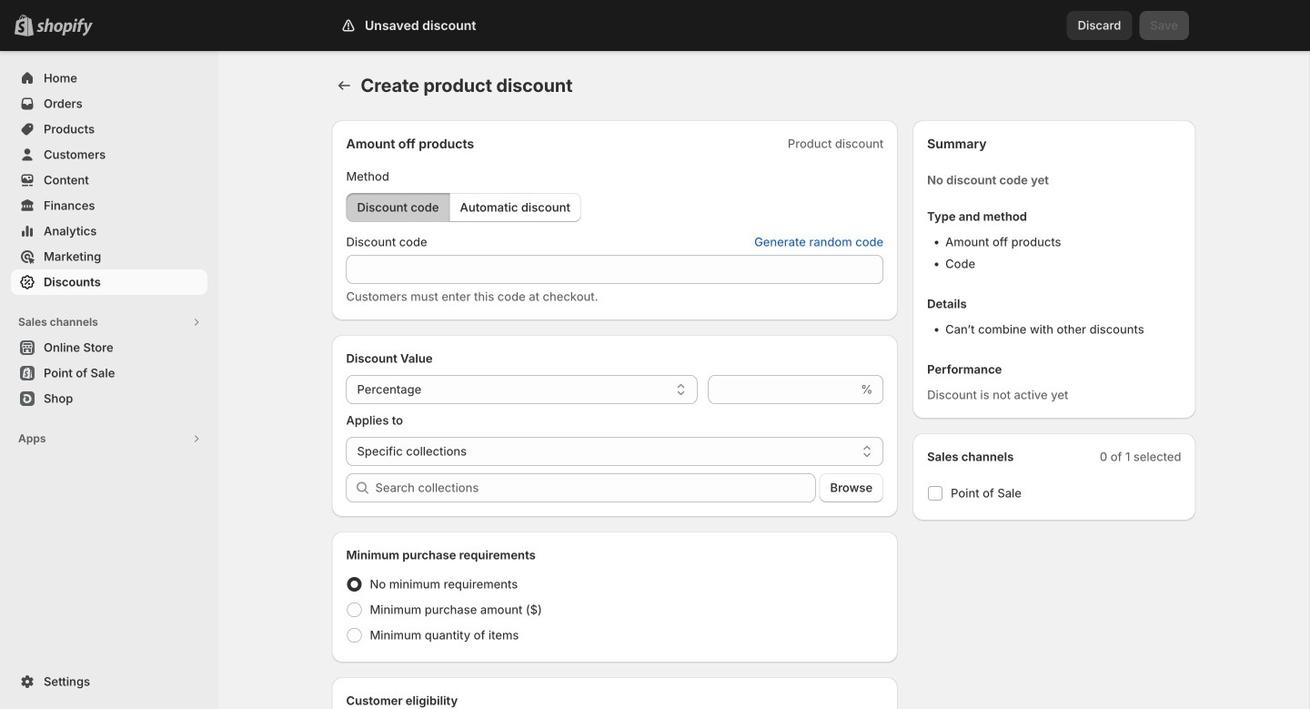 Task type: locate. For each thing, give the bounding box(es) containing it.
None text field
[[346, 255, 884, 284], [709, 375, 858, 404], [346, 255, 884, 284], [709, 375, 858, 404]]

Search collections text field
[[376, 473, 816, 503]]



Task type: vqa. For each thing, say whether or not it's contained in the screenshot.
TEXT FIELD
yes



Task type: describe. For each thing, give the bounding box(es) containing it.
shopify image
[[36, 18, 93, 36]]



